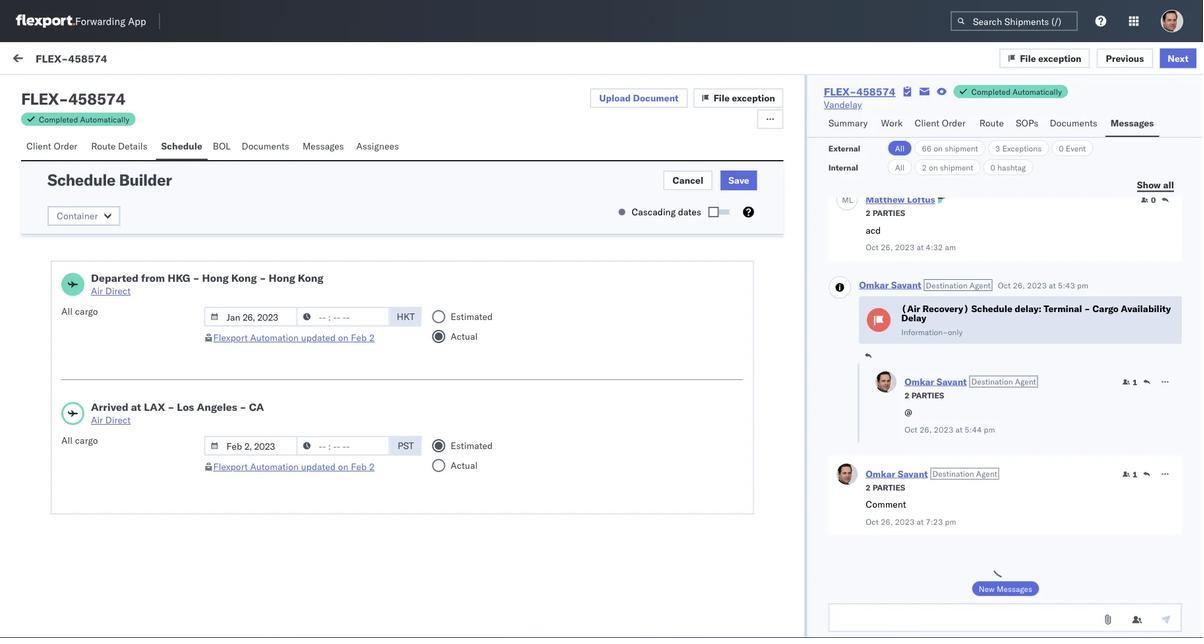 Task type: describe. For each thing, give the bounding box(es) containing it.
flex- up recovery)
[[930, 272, 957, 284]]

2 parties for comment
[[866, 483, 905, 493]]

pm for 5:46
[[491, 338, 505, 349]]

route for route details
[[91, 140, 116, 152]]

2 down lucrative
[[369, 462, 375, 473]]

am inside acd oct 26, 2023 at 4:32 am
[[945, 243, 956, 253]]

oct 26, 2023, 7:22 pm edt
[[406, 153, 524, 165]]

unloading
[[119, 515, 161, 526]]

savant up comment oct 26, 2023 at 7:23 pm
[[897, 468, 928, 480]]

cargo for arrived
[[75, 435, 98, 447]]

warehouse
[[91, 416, 140, 428]]

previous
[[1106, 52, 1144, 64]]

related work item/shipment
[[930, 114, 1033, 124]]

2 down -- : -- -- text field
[[369, 332, 375, 344]]

flexport. image
[[16, 15, 75, 28]]

upload document
[[599, 92, 679, 104]]

parties for @
[[911, 391, 944, 401]]

occurs
[[64, 515, 92, 526]]

loftus
[[907, 194, 935, 205]]

-- : -- -- text field
[[296, 436, 390, 456]]

1 vertical spatial flex-458574
[[824, 85, 896, 98]]

delay inside (air recovery) schedule delay: terminal - cargo availability delay information-only
[[901, 313, 926, 324]]

2 up acd
[[866, 208, 870, 218]]

flex- up vandelay
[[824, 85, 856, 98]]

morale!
[[250, 225, 281, 236]]

all down whatever
[[61, 306, 73, 317]]

route for route
[[980, 117, 1004, 129]]

savant up @ oct 26, 2023 at 5:44 pm
[[936, 376, 967, 388]]

exception: for exception: warehouse devan delay
[[42, 416, 89, 428]]

26, inside comment oct 26, 2023 at 7:23 pm
[[880, 517, 893, 527]]

forwarding
[[75, 15, 125, 27]]

4:32
[[926, 243, 943, 253]]

2 parties button for @
[[904, 389, 944, 401]]

0 horizontal spatial file exception
[[714, 92, 775, 104]]

1 hong from the left
[[202, 272, 229, 285]]

1 for comment
[[1132, 470, 1137, 480]]

0 horizontal spatial documents button
[[236, 135, 297, 160]]

0 vertical spatial automatically
[[1013, 87, 1062, 97]]

this inside we are notifying you that your shipment, k & k, devan has been delayed. this often occurs when unloading cargo takes longer than expected. please note that
[[345, 502, 363, 513]]

flex- down only
[[930, 338, 957, 349]]

ca
[[249, 401, 264, 414]]

previous button
[[1097, 48, 1153, 68]]

flex- right my
[[36, 52, 68, 65]]

oct inside @ oct 26, 2023 at 5:44 pm
[[904, 425, 917, 435]]

flex- down "related" on the right top of the page
[[930, 153, 957, 165]]

expected.
[[263, 515, 304, 526]]

1 button for comment
[[1122, 469, 1137, 480]]

all cargo for arrived
[[61, 435, 98, 447]]

all cargo for departed
[[61, 306, 98, 317]]

26, left 7:22
[[424, 153, 438, 165]]

0 vertical spatial pm
[[1077, 281, 1088, 290]]

2023 up delay:
[[1027, 281, 1047, 290]]

savant up the test. on the left top
[[94, 143, 123, 154]]

pst
[[398, 440, 414, 452]]

delayed.
[[307, 502, 343, 513]]

oct left 7:22
[[406, 153, 421, 165]]

automation for ca
[[250, 462, 299, 473]]

flexport automation updated on feb 2 button for ca
[[213, 462, 375, 473]]

air inside arrived at lax - los angeles - ca air direct
[[91, 415, 103, 426]]

messaging
[[69, 165, 113, 177]]

0 horizontal spatial order
[[54, 140, 77, 152]]

hkt
[[397, 311, 415, 323]]

matthew loftus button
[[866, 194, 935, 205]]

route details
[[91, 140, 148, 152]]

1 horizontal spatial order
[[942, 117, 966, 129]]

availability
[[1121, 303, 1171, 315]]

internal for internal (0)
[[88, 84, 121, 95]]

next
[[1168, 52, 1189, 64]]

hkg
[[168, 272, 190, 285]]

document
[[633, 92, 679, 104]]

7:22
[[469, 153, 489, 165]]

5:44
[[964, 425, 982, 435]]

omkar up floats
[[64, 261, 92, 273]]

at for @
[[955, 425, 962, 435]]

show all button
[[1129, 175, 1182, 195]]

angeles
[[197, 401, 237, 414]]

lax
[[144, 401, 165, 414]]

savant up commendation
[[94, 202, 123, 214]]

route button
[[974, 111, 1011, 137]]

deal
[[100, 442, 118, 454]]

2 vertical spatial messages
[[997, 584, 1032, 594]]

great
[[77, 442, 98, 454]]

2 hong from the left
[[269, 272, 295, 285]]

flexport for kong
[[213, 332, 248, 344]]

on down 66
[[929, 163, 938, 172]]

flexport automation updated on feb 2 button for hong
[[213, 332, 375, 344]]

savant up 'warehouse'
[[94, 393, 123, 405]]

parties for comment
[[872, 483, 905, 493]]

schedule inside (air recovery) schedule delay: terminal - cargo availability delay information-only
[[971, 303, 1012, 315]]

1 horizontal spatial documents
[[1050, 117, 1098, 129]]

lucrative
[[335, 442, 371, 454]]

1 horizontal spatial that
[[358, 515, 375, 526]]

oct down pst
[[406, 503, 421, 514]]

oct 26, 2023 at 5:43 pm
[[998, 281, 1088, 290]]

2 up comment on the right bottom of the page
[[866, 483, 870, 493]]

0 horizontal spatial client order button
[[21, 135, 86, 160]]

notifying
[[71, 502, 107, 513]]

bol button
[[208, 135, 236, 160]]

i
[[40, 225, 42, 236]]

Search Shipments (/) text field
[[951, 11, 1078, 31]]

1 horizontal spatial messages button
[[1106, 111, 1159, 137]]

vandelay
[[824, 99, 862, 110]]

0 horizontal spatial am
[[45, 225, 57, 236]]

0 horizontal spatial a
[[69, 442, 74, 454]]

at inside arrived at lax - los angeles - ca air direct
[[131, 401, 141, 414]]

builder
[[119, 170, 172, 190]]

item/shipment
[[979, 114, 1033, 124]]

recovery)
[[922, 303, 969, 315]]

import work
[[98, 54, 150, 66]]

external for external (0)
[[21, 84, 56, 95]]

schedule builder
[[47, 170, 172, 190]]

cancel button
[[663, 171, 713, 191]]

omkar up filing
[[64, 202, 92, 214]]

external for external
[[829, 143, 861, 153]]

26, left 5:46
[[424, 338, 438, 349]]

1 horizontal spatial client order button
[[910, 111, 974, 137]]

exception: warehouse devan delay
[[42, 416, 197, 428]]

1 vertical spatial delay
[[172, 416, 197, 428]]

2 parties button for acd
[[866, 207, 905, 219]]

0 vertical spatial file exception
[[1020, 52, 1082, 64]]

0 horizontal spatial client order
[[26, 140, 77, 152]]

omkar savant destination agent for comment
[[866, 468, 997, 480]]

26, up delay:
[[1013, 281, 1025, 290]]

event
[[1066, 143, 1086, 153]]

i am filing a commendation report to improve your morale!
[[40, 225, 281, 236]]

flexport for angeles
[[213, 462, 248, 473]]

internal for internal
[[829, 163, 858, 172]]

we
[[268, 442, 280, 454]]

assignees button
[[351, 135, 407, 160]]

waka!
[[178, 284, 204, 296]]

4 omkar savant from the top
[[64, 321, 123, 332]]

delay:
[[1015, 303, 1041, 315]]

this is a great deal
[[40, 442, 118, 454]]

m l
[[842, 195, 853, 205]]

flex
[[21, 89, 59, 109]]

show
[[1137, 179, 1161, 191]]

2 on shipment
[[922, 163, 973, 172]]

assignees
[[356, 140, 399, 152]]

1 vertical spatial your
[[108, 284, 126, 296]]

5:45
[[469, 503, 489, 514]]

oct 26, 2023, 6:30 pm edt
[[406, 272, 524, 284]]

exception: for exception:
[[42, 344, 89, 355]]

omkar down floats
[[64, 321, 92, 332]]

contract
[[177, 442, 212, 454]]

1366815
[[957, 272, 997, 284]]

0 horizontal spatial exception
[[732, 92, 775, 104]]

5 omkar savant from the top
[[64, 393, 123, 405]]

0 horizontal spatial messages button
[[297, 135, 351, 160]]

work for related
[[960, 114, 977, 124]]

resize handle column header for category
[[908, 110, 924, 639]]

mmm d, yyyy text field for kong
[[204, 307, 298, 327]]

savant down the whatever floats your boat! waka waka!
[[94, 321, 123, 332]]

resize handle column header for related work item/shipment
[[1170, 110, 1185, 639]]

estimated for departed from hkg - hong kong - hong kong
[[451, 311, 493, 323]]

savant up (air
[[891, 279, 921, 291]]

message
[[41, 114, 73, 124]]

oct down hkt
[[406, 338, 421, 349]]

edt for oct 26, 2023, 5:45 pm edt
[[507, 503, 524, 514]]

import
[[98, 54, 125, 66]]

1 horizontal spatial a
[[83, 225, 88, 236]]

on down -- : -- -- text field
[[338, 332, 349, 344]]

messages for rightmost messages button
[[1111, 117, 1154, 129]]

0 vertical spatial destination
[[926, 281, 967, 290]]

1 vertical spatial completed
[[39, 114, 78, 124]]

on down -- : -- -- text box
[[338, 462, 349, 473]]

26, left 5:45
[[424, 503, 438, 514]]

pm for @
[[984, 425, 995, 435]]

established,
[[214, 442, 266, 454]]

0 horizontal spatial that
[[127, 502, 144, 513]]

direct inside departed from hkg - hong kong - hong kong air direct
[[105, 285, 131, 297]]

actual for arrived at lax - los angeles - ca
[[451, 460, 478, 472]]

0 horizontal spatial file
[[714, 92, 730, 104]]

import work button
[[93, 42, 155, 78]]

test.
[[115, 165, 134, 177]]

destination for comment
[[932, 469, 974, 479]]

my
[[13, 51, 34, 69]]

hashtag
[[998, 163, 1026, 172]]

new messages
[[979, 584, 1032, 594]]

you
[[110, 502, 125, 513]]

often
[[40, 515, 62, 526]]

route details button
[[86, 135, 156, 160]]

0 vertical spatial file
[[1020, 52, 1036, 64]]

are
[[55, 502, 68, 513]]

omkar up '@'
[[904, 376, 934, 388]]

6:30
[[469, 272, 489, 284]]

than
[[242, 515, 261, 526]]

1 kong from the left
[[231, 272, 257, 285]]

type
[[199, 344, 220, 355]]

at for acd
[[916, 243, 924, 253]]

26, inside acd oct 26, 2023 at 4:32 am
[[880, 243, 893, 253]]

2023 for acd
[[895, 243, 914, 253]]

container button
[[47, 206, 120, 226]]

1 flex- 458574 from the top
[[930, 153, 992, 165]]

(air recovery) schedule delay: terminal - cargo availability delay information-only
[[901, 303, 1171, 337]]

oct right 1366815
[[998, 281, 1011, 290]]

vandelay link
[[824, 98, 862, 111]]

air direct link for hong
[[91, 285, 324, 298]]

0 event
[[1059, 143, 1086, 153]]

2 parties button for comment
[[866, 482, 905, 493]]

(0) for external (0)
[[58, 84, 75, 95]]

arrived
[[91, 401, 128, 414]]

all down work button
[[895, 143, 905, 153]]

cargo inside we are notifying you that your shipment, k & k, devan has been delayed. this often occurs when unloading cargo takes longer than expected. please note that
[[163, 515, 186, 526]]

0 horizontal spatial flex-458574
[[36, 52, 107, 65]]

whatever
[[40, 284, 79, 296]]

external (0)
[[21, 84, 75, 95]]

latent messaging test.
[[40, 165, 134, 177]]

1 horizontal spatial exception
[[1039, 52, 1082, 64]]

2023, for 5:46
[[440, 338, 466, 349]]

parties for acd
[[872, 208, 905, 218]]

1 for @
[[1132, 377, 1137, 387]]

has
[[267, 502, 282, 513]]

0 vertical spatial agent
[[969, 281, 990, 290]]

comment
[[866, 499, 906, 511]]

pm for 6:30
[[491, 272, 505, 284]]

savant up the whatever floats your boat! waka waka!
[[94, 261, 123, 273]]

2 parties for acd
[[866, 208, 905, 218]]

0 button
[[1141, 195, 1156, 205]]

omkar up comment on the right bottom of the page
[[866, 468, 895, 480]]



Task type: locate. For each thing, give the bounding box(es) containing it.
agent for comment
[[976, 469, 997, 479]]

2 parties for @
[[904, 391, 944, 401]]

0 horizontal spatial automatically
[[80, 114, 129, 124]]

1 updated from the top
[[301, 332, 336, 344]]

None text field
[[829, 604, 1182, 633]]

flexport automation updated on feb 2 down -- : -- -- text field
[[213, 332, 375, 344]]

2 automation from the top
[[250, 462, 299, 473]]

0 vertical spatial flexport automation updated on feb 2 button
[[213, 332, 375, 344]]

los
[[177, 401, 194, 414]]

2 feb from the top
[[351, 462, 367, 473]]

0 horizontal spatial 0
[[991, 163, 995, 172]]

2 parties button up comment on the right bottom of the page
[[866, 482, 905, 493]]

m
[[842, 195, 849, 205]]

longer
[[213, 515, 239, 526]]

3 omkar savant from the top
[[64, 261, 123, 273]]

completed automatically down flex - 458574
[[39, 114, 129, 124]]

0 vertical spatial omkar savant destination agent
[[859, 279, 990, 291]]

26, inside @ oct 26, 2023 at 5:44 pm
[[919, 425, 932, 435]]

exceptions
[[1002, 143, 1042, 153]]

2 2023, from the top
[[440, 272, 466, 284]]

agent for @
[[1015, 377, 1036, 387]]

1 vertical spatial documents
[[242, 140, 289, 152]]

1 vertical spatial air
[[91, 415, 103, 426]]

1 horizontal spatial external
[[829, 143, 861, 153]]

1 2023, from the top
[[440, 153, 466, 165]]

all button for 2
[[888, 160, 912, 175]]

1 horizontal spatial delay
[[901, 313, 926, 324]]

0 vertical spatial route
[[980, 117, 1004, 129]]

flexport automation updated on feb 2 for hong
[[213, 332, 375, 344]]

whatever floats your boat! waka waka!
[[40, 284, 204, 296]]

0 vertical spatial 0
[[1059, 143, 1064, 153]]

omkar savant destination agent for @
[[904, 376, 1036, 388]]

2023 down comment on the right bottom of the page
[[895, 517, 914, 527]]

0 left "event"
[[1059, 143, 1064, 153]]

1 vertical spatial omkar savant destination agent
[[904, 376, 1036, 388]]

0 vertical spatial completed
[[972, 87, 1011, 97]]

waka
[[152, 284, 175, 296]]

on right 66
[[934, 143, 943, 153]]

2 actual from the top
[[451, 460, 478, 472]]

direct
[[105, 285, 131, 297], [105, 415, 131, 426]]

0 vertical spatial exception
[[1039, 52, 1082, 64]]

458574 inside button
[[957, 588, 992, 600]]

pm inside comment oct 26, 2023 at 7:23 pm
[[945, 517, 956, 527]]

2 kong from the left
[[298, 272, 324, 285]]

2 all cargo from the top
[[61, 435, 98, 447]]

1 horizontal spatial automatically
[[1013, 87, 1062, 97]]

flex - 458574
[[21, 89, 125, 109]]

1 1 button from the top
[[1122, 377, 1137, 388]]

0 vertical spatial exception:
[[42, 344, 89, 355]]

contract established, we will create a lucrative partnership.
[[40, 442, 371, 467]]

external inside 'external (0)' button
[[21, 84, 56, 95]]

at inside comment oct 26, 2023 at 7:23 pm
[[916, 517, 924, 527]]

at left lax
[[131, 401, 141, 414]]

pm right 5:44
[[984, 425, 995, 435]]

route up '3'
[[980, 117, 1004, 129]]

dates
[[678, 206, 701, 218]]

1 all button from the top
[[888, 140, 912, 156]]

1 feb from the top
[[351, 332, 367, 344]]

documents right bol button at the top left of page
[[242, 140, 289, 152]]

resize handle column header for message
[[385, 110, 400, 639]]

documents button
[[1045, 111, 1106, 137], [236, 135, 297, 160]]

direct inside arrived at lax - los angeles - ca air direct
[[105, 415, 131, 426]]

1 edt from the top
[[507, 153, 524, 165]]

at inside @ oct 26, 2023 at 5:44 pm
[[955, 425, 962, 435]]

internal inside button
[[88, 84, 121, 95]]

air down arrived
[[91, 415, 103, 426]]

internal (0) button
[[83, 78, 148, 104]]

1 vertical spatial actual
[[451, 460, 478, 472]]

4 resize handle column header from the left
[[1170, 110, 1185, 639]]

1 vertical spatial exception:
[[42, 416, 89, 428]]

work up external (0)
[[38, 51, 72, 69]]

2 horizontal spatial schedule
[[971, 303, 1012, 315]]

0 vertical spatial actual
[[451, 331, 478, 343]]

1 horizontal spatial flex-458574
[[824, 85, 896, 98]]

0 vertical spatial cargo
[[75, 306, 98, 317]]

floats
[[81, 284, 105, 296]]

1 1 from the top
[[1132, 377, 1137, 387]]

cargo down shipment,
[[163, 515, 186, 526]]

flex- 458574 left '3'
[[930, 153, 992, 165]]

0 vertical spatial internal
[[88, 84, 121, 95]]

2 horizontal spatial messages
[[1111, 117, 1154, 129]]

feb for arrived at lax - los angeles - ca
[[351, 462, 367, 473]]

2023 inside @ oct 26, 2023 at 5:44 pm
[[934, 425, 953, 435]]

26,
[[424, 153, 438, 165], [880, 243, 893, 253], [424, 272, 438, 284], [1013, 281, 1025, 290], [424, 338, 438, 349], [919, 425, 932, 435], [424, 503, 438, 514], [880, 517, 893, 527]]

1 horizontal spatial client order
[[915, 117, 966, 129]]

automation for hong
[[250, 332, 299, 344]]

0 vertical spatial flex-458574
[[36, 52, 107, 65]]

1 omkar savant from the top
[[64, 143, 123, 154]]

2023 for @
[[934, 425, 953, 435]]

am
[[45, 225, 57, 236], [945, 243, 956, 253]]

1 direct from the top
[[105, 285, 131, 297]]

omkar savant for test.
[[64, 143, 123, 154]]

work for my
[[38, 51, 72, 69]]

1 vertical spatial flex- 458574
[[930, 417, 992, 429]]

route inside route details button
[[91, 140, 116, 152]]

1 flexport from the top
[[213, 332, 248, 344]]

2 air from the top
[[91, 415, 103, 426]]

0 for hashtag
[[991, 163, 995, 172]]

1 vertical spatial that
[[358, 515, 375, 526]]

internal down import
[[88, 84, 121, 95]]

1 air from the top
[[91, 285, 103, 297]]

0 vertical spatial messages
[[1111, 117, 1154, 129]]

4 pm from the top
[[491, 503, 505, 514]]

this
[[40, 442, 57, 454], [345, 502, 363, 513]]

work right "related" on the right top of the page
[[960, 114, 977, 124]]

mmm d, yyyy text field down ca at the bottom
[[204, 436, 298, 456]]

at for comment
[[916, 517, 924, 527]]

1 vertical spatial 1
[[1132, 470, 1137, 480]]

external
[[21, 84, 56, 95], [829, 143, 861, 153]]

MMM D, YYYY text field
[[204, 307, 298, 327], [204, 436, 298, 456]]

0 vertical spatial feb
[[351, 332, 367, 344]]

2 mmm d, yyyy text field from the top
[[204, 436, 298, 456]]

messages
[[1111, 117, 1154, 129], [303, 140, 344, 152], [997, 584, 1032, 594]]

1 flexport automation updated on feb 2 from the top
[[213, 332, 375, 344]]

0 horizontal spatial your
[[108, 284, 126, 296]]

summary button
[[823, 111, 876, 137]]

updated for departed from hkg - hong kong - hong kong
[[301, 332, 336, 344]]

exception: up is
[[42, 416, 89, 428]]

2 1 button from the top
[[1122, 469, 1137, 480]]

5:46
[[469, 338, 489, 349]]

delay up information-
[[901, 313, 926, 324]]

2023, left 5:46
[[440, 338, 466, 349]]

2
[[922, 163, 927, 172], [866, 208, 870, 218], [369, 332, 375, 344], [904, 391, 909, 401], [369, 462, 375, 473], [866, 483, 870, 493]]

4 edt from the top
[[507, 503, 524, 514]]

omkar savant button up (air
[[859, 279, 921, 291]]

flexport automation updated on feb 2 button
[[213, 332, 375, 344], [213, 462, 375, 473]]

0 horizontal spatial kong
[[231, 272, 257, 285]]

1 horizontal spatial am
[[945, 243, 956, 253]]

parties up comment on the right bottom of the page
[[872, 483, 905, 493]]

external down summary button
[[829, 143, 861, 153]]

0 vertical spatial omkar savant button
[[859, 279, 921, 291]]

2 parties down matthew
[[866, 208, 905, 218]]

show all
[[1137, 179, 1174, 191]]

client order up the latent
[[26, 140, 77, 152]]

1 flexport automation updated on feb 2 button from the top
[[213, 332, 375, 344]]

2 parties up comment on the right bottom of the page
[[866, 483, 905, 493]]

2 omkar savant from the top
[[64, 202, 123, 214]]

all cargo down floats
[[61, 306, 98, 317]]

0 vertical spatial all cargo
[[61, 306, 98, 317]]

2 air direct link from the top
[[91, 414, 264, 427]]

cargo
[[1092, 303, 1118, 315]]

your inside we are notifying you that your shipment, k & k, devan has been delayed. this often occurs when unloading cargo takes longer than expected. please note that
[[146, 502, 165, 513]]

1 vertical spatial am
[[945, 243, 956, 253]]

omkar up 'warehouse'
[[64, 393, 92, 405]]

1 estimated from the top
[[451, 311, 493, 323]]

0 vertical spatial this
[[40, 442, 57, 454]]

2023, for 5:45
[[440, 503, 466, 514]]

(0) up message
[[58, 84, 75, 95]]

feb for departed from hkg - hong kong - hong kong
[[351, 332, 367, 344]]

3
[[995, 143, 1000, 153]]

flexport automation updated on feb 2 button down will
[[213, 462, 375, 473]]

2 vertical spatial cargo
[[163, 515, 186, 526]]

work button
[[876, 111, 910, 137]]

exception: down whatever
[[42, 344, 89, 355]]

improve
[[194, 225, 227, 236]]

1 resize handle column header from the left
[[385, 110, 400, 639]]

2023 left 5:44
[[934, 425, 953, 435]]

0 horizontal spatial this
[[40, 442, 57, 454]]

2023 inside comment oct 26, 2023 at 7:23 pm
[[895, 517, 914, 527]]

terminal
[[1044, 303, 1082, 315]]

oct
[[406, 153, 421, 165], [866, 243, 878, 253], [406, 272, 421, 284], [998, 281, 1011, 290], [406, 338, 421, 349], [904, 425, 917, 435], [406, 503, 421, 514], [866, 517, 878, 527]]

flexport automation updated on feb 2 for ca
[[213, 462, 375, 473]]

completed automatically
[[972, 87, 1062, 97], [39, 114, 129, 124]]

shipment for 2 on shipment
[[940, 163, 973, 172]]

client for leftmost client order button
[[26, 140, 51, 152]]

1 vertical spatial file
[[714, 92, 730, 104]]

26, left 6:30
[[424, 272, 438, 284]]

1 vertical spatial parties
[[911, 391, 944, 401]]

0 vertical spatial schedule
[[161, 140, 202, 152]]

a right filing
[[83, 225, 88, 236]]

latent
[[40, 165, 66, 177]]

2 vertical spatial 0
[[1151, 195, 1156, 205]]

1 horizontal spatial file exception
[[1020, 52, 1082, 64]]

at left 5:43
[[1049, 281, 1056, 290]]

schedule for schedule builder
[[47, 170, 115, 190]]

oct inside acd oct 26, 2023 at 4:32 am
[[866, 243, 878, 253]]

1 horizontal spatial this
[[345, 502, 363, 513]]

actual up oct 26, 2023, 5:45 pm edt
[[451, 460, 478, 472]]

all
[[1163, 179, 1174, 191]]

0 horizontal spatial messages
[[303, 140, 344, 152]]

messages up show
[[1111, 117, 1154, 129]]

1 vertical spatial messages
[[303, 140, 344, 152]]

1 vertical spatial all cargo
[[61, 435, 98, 447]]

pm for 7:22
[[491, 153, 505, 165]]

1 button
[[1122, 377, 1137, 388], [1122, 469, 1137, 480]]

1 pm from the top
[[491, 153, 505, 165]]

0 vertical spatial updated
[[301, 332, 336, 344]]

1 horizontal spatial documents button
[[1045, 111, 1106, 137]]

0 horizontal spatial schedule
[[47, 170, 115, 190]]

2 all button from the top
[[888, 160, 912, 175]]

0
[[1059, 143, 1064, 153], [991, 163, 995, 172], [1151, 195, 1156, 205]]

1 vertical spatial schedule
[[47, 170, 115, 190]]

shipment down 66 on shipment
[[940, 163, 973, 172]]

estimated for arrived at lax - los angeles - ca
[[451, 440, 493, 452]]

1 exception: from the top
[[42, 344, 89, 355]]

0 vertical spatial delay
[[901, 313, 926, 324]]

resize handle column header
[[385, 110, 400, 639], [646, 110, 662, 639], [908, 110, 924, 639], [1170, 110, 1185, 639]]

None checkbox
[[711, 210, 730, 215]]

shipment for 66 on shipment
[[945, 143, 978, 153]]

file exception button
[[1000, 48, 1090, 68], [1000, 48, 1090, 68], [693, 88, 784, 108], [693, 88, 784, 108]]

0 vertical spatial external
[[21, 84, 56, 95]]

edt for oct 26, 2023, 7:22 pm edt
[[507, 153, 524, 165]]

flexport automation updated on feb 2
[[213, 332, 375, 344], [213, 462, 375, 473]]

- inside (air recovery) schedule delay: terminal - cargo availability delay information-only
[[1084, 303, 1090, 315]]

client
[[915, 117, 940, 129], [26, 140, 51, 152]]

0 horizontal spatial internal
[[88, 84, 121, 95]]

2 horizontal spatial pm
[[1077, 281, 1088, 290]]

2 estimated from the top
[[451, 440, 493, 452]]

oct up hkt
[[406, 272, 421, 284]]

1 horizontal spatial internal
[[829, 163, 858, 172]]

edt right 5:46
[[507, 338, 524, 349]]

destination for @
[[971, 377, 1013, 387]]

messages button left assignees
[[297, 135, 351, 160]]

pm right 7:23
[[945, 517, 956, 527]]

feb
[[351, 332, 367, 344], [351, 462, 367, 473]]

create
[[299, 442, 325, 454]]

2 (0) from the left
[[123, 84, 140, 95]]

omkar down acd
[[859, 279, 889, 291]]

delay
[[901, 313, 926, 324], [172, 416, 197, 428]]

2 vertical spatial 2 parties button
[[866, 482, 905, 493]]

note
[[337, 515, 355, 526]]

flex-458574 link
[[824, 85, 896, 98]]

messages for messages button to the left
[[303, 140, 344, 152]]

documents button up "event"
[[1045, 111, 1106, 137]]

l
[[849, 195, 853, 205]]

2 flexport automation updated on feb 2 button from the top
[[213, 462, 375, 473]]

1 vertical spatial order
[[54, 140, 77, 152]]

0 horizontal spatial completed
[[39, 114, 78, 124]]

parties down matthew
[[872, 208, 905, 218]]

@ oct 26, 2023 at 5:44 pm
[[904, 407, 995, 435]]

route inside route button
[[980, 117, 1004, 129]]

2 exception: from the top
[[42, 416, 89, 428]]

all cargo
[[61, 306, 98, 317], [61, 435, 98, 447]]

2023
[[895, 243, 914, 253], [1027, 281, 1047, 290], [934, 425, 953, 435], [895, 517, 914, 527]]

at
[[916, 243, 924, 253], [1049, 281, 1056, 290], [131, 401, 141, 414], [955, 425, 962, 435], [916, 517, 924, 527]]

omkar savant down schedule builder on the left top of page
[[64, 202, 123, 214]]

3 pm from the top
[[491, 338, 505, 349]]

1 vertical spatial 2 parties button
[[904, 389, 944, 401]]

completed
[[972, 87, 1011, 97], [39, 114, 78, 124]]

been
[[284, 502, 305, 513]]

mmm d, yyyy text field up type
[[204, 307, 298, 327]]

report
[[155, 225, 181, 236]]

2023 inside acd oct 26, 2023 at 4:32 am
[[895, 243, 914, 253]]

omkar savant up messaging at top
[[64, 143, 123, 154]]

partnership.
[[40, 456, 91, 467]]

0 horizontal spatial delay
[[172, 416, 197, 428]]

&
[[220, 502, 226, 513]]

work inside button
[[881, 117, 903, 129]]

schedule left bol
[[161, 140, 202, 152]]

client for right client order button
[[915, 117, 940, 129]]

feb down lucrative
[[351, 462, 367, 473]]

will
[[282, 442, 296, 454]]

flex-458574 down forwarding app link
[[36, 52, 107, 65]]

2 pm from the top
[[491, 272, 505, 284]]

all up partnership.
[[61, 435, 73, 447]]

edt for oct 26, 2023, 6:30 pm edt
[[507, 272, 524, 284]]

schedule inside button
[[161, 140, 202, 152]]

0 vertical spatial 2 parties
[[866, 208, 905, 218]]

automatically up route details
[[80, 114, 129, 124]]

2 updated from the top
[[301, 462, 336, 473]]

1 vertical spatial route
[[91, 140, 116, 152]]

1 (0) from the left
[[58, 84, 75, 95]]

pm for 5:45
[[491, 503, 505, 514]]

flex- 458574
[[930, 153, 992, 165], [930, 417, 992, 429]]

1 vertical spatial feb
[[351, 462, 367, 473]]

flexport automation updated on feb 2 down will
[[213, 462, 375, 473]]

omkar up latent messaging test. on the left
[[64, 143, 92, 154]]

documents button right bol
[[236, 135, 297, 160]]

internal (0)
[[88, 84, 140, 95]]

0 vertical spatial flexport automation updated on feb 2
[[213, 332, 375, 344]]

kong up -- : -- -- text field
[[298, 272, 324, 285]]

work inside button
[[128, 54, 150, 66]]

client up the latent
[[26, 140, 51, 152]]

mmm d, yyyy text field for angeles
[[204, 436, 298, 456]]

air inside departed from hkg - hong kong - hong kong air direct
[[91, 285, 103, 297]]

3 2023, from the top
[[440, 338, 466, 349]]

estimated up oct 26, 2023, 5:46 pm edt
[[451, 311, 493, 323]]

client up 66
[[915, 117, 940, 129]]

all up matthew loftus button
[[895, 163, 905, 172]]

2 horizontal spatial a
[[327, 442, 332, 454]]

order up the latent
[[54, 140, 77, 152]]

0 vertical spatial client order
[[915, 117, 966, 129]]

1 horizontal spatial your
[[146, 502, 165, 513]]

1 vertical spatial completed automatically
[[39, 114, 129, 124]]

direct down arrived
[[105, 415, 131, 426]]

3 edt from the top
[[507, 338, 524, 349]]

my work
[[13, 51, 72, 69]]

2 flex- 458574 from the top
[[930, 417, 992, 429]]

3 resize handle column header from the left
[[908, 110, 924, 639]]

save button
[[721, 171, 757, 191]]

flexport down established,
[[213, 462, 248, 473]]

2023, for 7:22
[[440, 153, 466, 165]]

cancel
[[673, 175, 703, 186]]

pm right 5:45
[[491, 503, 505, 514]]

flex-
[[36, 52, 68, 65], [824, 85, 856, 98], [930, 153, 957, 165], [930, 272, 957, 284], [930, 338, 957, 349], [930, 417, 957, 429]]

kong down morale!
[[231, 272, 257, 285]]

sops button
[[1011, 111, 1045, 137]]

bol
[[213, 140, 231, 152]]

1 horizontal spatial hong
[[269, 272, 295, 285]]

0 vertical spatial automation
[[250, 332, 299, 344]]

pm
[[1077, 281, 1088, 290], [984, 425, 995, 435], [945, 517, 956, 527]]

1 actual from the top
[[451, 331, 478, 343]]

omkar savant for your
[[64, 261, 123, 273]]

cargo for departed
[[75, 306, 98, 317]]

2 edt from the top
[[507, 272, 524, 284]]

4 2023, from the top
[[440, 503, 466, 514]]

2 parties button down matthew
[[866, 207, 905, 219]]

1 automation from the top
[[250, 332, 299, 344]]

at inside acd oct 26, 2023 at 4:32 am
[[916, 243, 924, 253]]

2 down 66
[[922, 163, 927, 172]]

schedule down 1366815
[[971, 303, 1012, 315]]

1 vertical spatial external
[[829, 143, 861, 153]]

66 on shipment
[[922, 143, 978, 153]]

departed from hkg - hong kong - hong kong air direct
[[91, 272, 324, 297]]

1 button for @
[[1122, 377, 1137, 388]]

0 horizontal spatial completed automatically
[[39, 114, 129, 124]]

26, down acd
[[880, 243, 893, 253]]

(0) for internal (0)
[[123, 84, 140, 95]]

external down my work
[[21, 84, 56, 95]]

omkar savant destination agent
[[859, 279, 990, 291], [904, 376, 1036, 388], [866, 468, 997, 480]]

0 horizontal spatial route
[[91, 140, 116, 152]]

2 horizontal spatial your
[[229, 225, 247, 236]]

feb down -- : -- -- text field
[[351, 332, 367, 344]]

completed automatically up "item/shipment"
[[972, 87, 1062, 97]]

0 vertical spatial order
[[942, 117, 966, 129]]

a inside contract established, we will create a lucrative partnership.
[[327, 442, 332, 454]]

omkar savant button for comment
[[866, 468, 928, 480]]

exception
[[1039, 52, 1082, 64], [732, 92, 775, 104]]

2 parties button
[[866, 207, 905, 219], [904, 389, 944, 401], [866, 482, 905, 493]]

-- : -- -- text field
[[296, 307, 390, 327]]

pm right 6:30
[[491, 272, 505, 284]]

1 vertical spatial internal
[[829, 163, 858, 172]]

0 vertical spatial parties
[[872, 208, 905, 218]]

1 horizontal spatial completed automatically
[[972, 87, 1062, 97]]

1 all cargo from the top
[[61, 306, 98, 317]]

pm inside @ oct 26, 2023 at 5:44 pm
[[984, 425, 995, 435]]

air direct link for los
[[91, 414, 264, 427]]

1 mmm d, yyyy text field from the top
[[204, 307, 298, 327]]

flex- 2271801
[[930, 338, 997, 349]]

0 for event
[[1059, 143, 1064, 153]]

2 flexport automation updated on feb 2 from the top
[[213, 462, 375, 473]]

actual for departed from hkg - hong kong - hong kong
[[451, 331, 478, 343]]

pm right 5:46
[[491, 338, 505, 349]]

k
[[211, 502, 217, 513]]

2 up '@'
[[904, 391, 909, 401]]

updated down -- : -- -- text field
[[301, 332, 336, 344]]

at left 7:23
[[916, 517, 924, 527]]

7:23
[[926, 517, 943, 527]]

3 exceptions
[[995, 143, 1042, 153]]

cargo left deal
[[75, 435, 98, 447]]

oct inside comment oct 26, 2023 at 7:23 pm
[[866, 517, 878, 527]]

all button for 66
[[888, 140, 912, 156]]

edt for oct 26, 2023, 5:46 pm edt
[[507, 338, 524, 349]]

at left 5:44
[[955, 425, 962, 435]]

1 horizontal spatial work
[[960, 114, 977, 124]]

all
[[895, 143, 905, 153], [895, 163, 905, 172], [61, 306, 73, 317], [61, 435, 73, 447]]

omkar savant
[[64, 143, 123, 154], [64, 202, 123, 214], [64, 261, 123, 273], [64, 321, 123, 332], [64, 393, 123, 405]]

direct down the departed
[[105, 285, 131, 297]]

2023 for comment
[[895, 517, 914, 527]]

0 horizontal spatial documents
[[242, 140, 289, 152]]

2 vertical spatial schedule
[[971, 303, 1012, 315]]

2023,
[[440, 153, 466, 165], [440, 272, 466, 284], [440, 338, 466, 349], [440, 503, 466, 514]]

2 1 from the top
[[1132, 470, 1137, 480]]

omkar savant button for @
[[904, 376, 967, 388]]

flex- left 5:44
[[930, 417, 957, 429]]

2023, for 6:30
[[440, 272, 466, 284]]

pm for comment
[[945, 517, 956, 527]]

all cargo up partnership.
[[61, 435, 98, 447]]

route up messaging at top
[[91, 140, 116, 152]]

your left morale!
[[229, 225, 247, 236]]

agent
[[969, 281, 990, 290], [1015, 377, 1036, 387], [976, 469, 997, 479]]

0 vertical spatial 1
[[1132, 377, 1137, 387]]

updated for arrived at lax - los angeles - ca
[[301, 462, 336, 473]]

schedule for schedule
[[161, 140, 202, 152]]

0 inside button
[[1151, 195, 1156, 205]]

work right import
[[128, 54, 150, 66]]

2 flexport from the top
[[213, 462, 248, 473]]

0 vertical spatial client
[[915, 117, 940, 129]]

messages button up show
[[1106, 111, 1159, 137]]

save
[[729, 175, 749, 186]]

2 direct from the top
[[105, 415, 131, 426]]

omkar savant for filing
[[64, 202, 123, 214]]

automatically
[[1013, 87, 1062, 97], [80, 114, 129, 124]]

1 vertical spatial automatically
[[80, 114, 129, 124]]

2 resize handle column header from the left
[[646, 110, 662, 639]]

flexport automation updated on feb 2 button down -- : -- -- text field
[[213, 332, 375, 344]]

1 air direct link from the top
[[91, 285, 324, 298]]



Task type: vqa. For each thing, say whether or not it's contained in the screenshot.
2271801
yes



